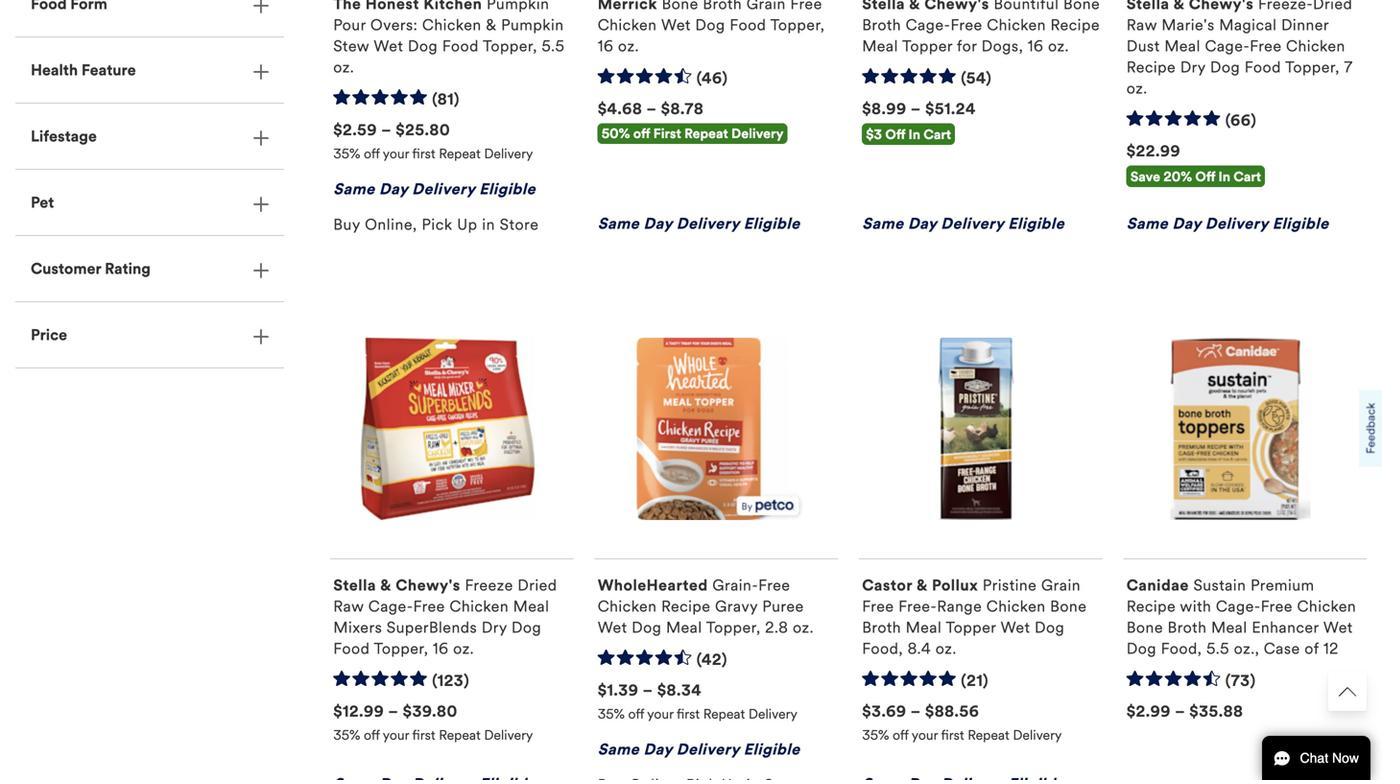 Task type: describe. For each thing, give the bounding box(es) containing it.
3 plus icon 2 button from the top
[[15, 104, 284, 169]]

rating
[[105, 259, 151, 278]]

scroll to top image
[[1340, 684, 1357, 701]]

plus icon 2 image for 5th plus icon 2 dropdown button from the bottom
[[254, 0, 269, 13]]

5 plus icon 2 button from the top
[[15, 303, 284, 368]]

4 plus icon 2 button from the top
[[15, 170, 284, 235]]



Task type: vqa. For each thing, say whether or not it's contained in the screenshot.
meal topper's meal
no



Task type: locate. For each thing, give the bounding box(es) containing it.
styled arrow button link
[[1329, 673, 1368, 712]]

customer
[[31, 259, 101, 278]]

5 plus icon 2 image from the top
[[254, 263, 269, 278]]

plus icon 2 image for 4th plus icon 2 dropdown button from the bottom of the page
[[254, 64, 269, 79]]

2 plus icon 2 button from the top
[[15, 38, 284, 103]]

6 plus icon 2 image from the top
[[254, 329, 269, 345]]

plus icon 2 image for 4th plus icon 2 dropdown button
[[254, 197, 269, 212]]

plus icon 2 button
[[15, 0, 284, 37], [15, 38, 284, 103], [15, 104, 284, 169], [15, 170, 284, 235], [15, 303, 284, 368]]

1 plus icon 2 image from the top
[[254, 0, 269, 13]]

2 plus icon 2 image from the top
[[254, 64, 269, 79]]

plus icon 2 image
[[254, 0, 269, 13], [254, 64, 269, 79], [254, 130, 269, 146], [254, 197, 269, 212], [254, 263, 269, 278], [254, 329, 269, 345]]

customer rating
[[31, 259, 151, 278]]

4 plus icon 2 image from the top
[[254, 197, 269, 212]]

plus icon 2 image for 5th plus icon 2 dropdown button
[[254, 329, 269, 345]]

plus icon 2 image for 3rd plus icon 2 dropdown button from the bottom
[[254, 130, 269, 146]]

1 plus icon 2 button from the top
[[15, 0, 284, 37]]

3 plus icon 2 image from the top
[[254, 130, 269, 146]]



